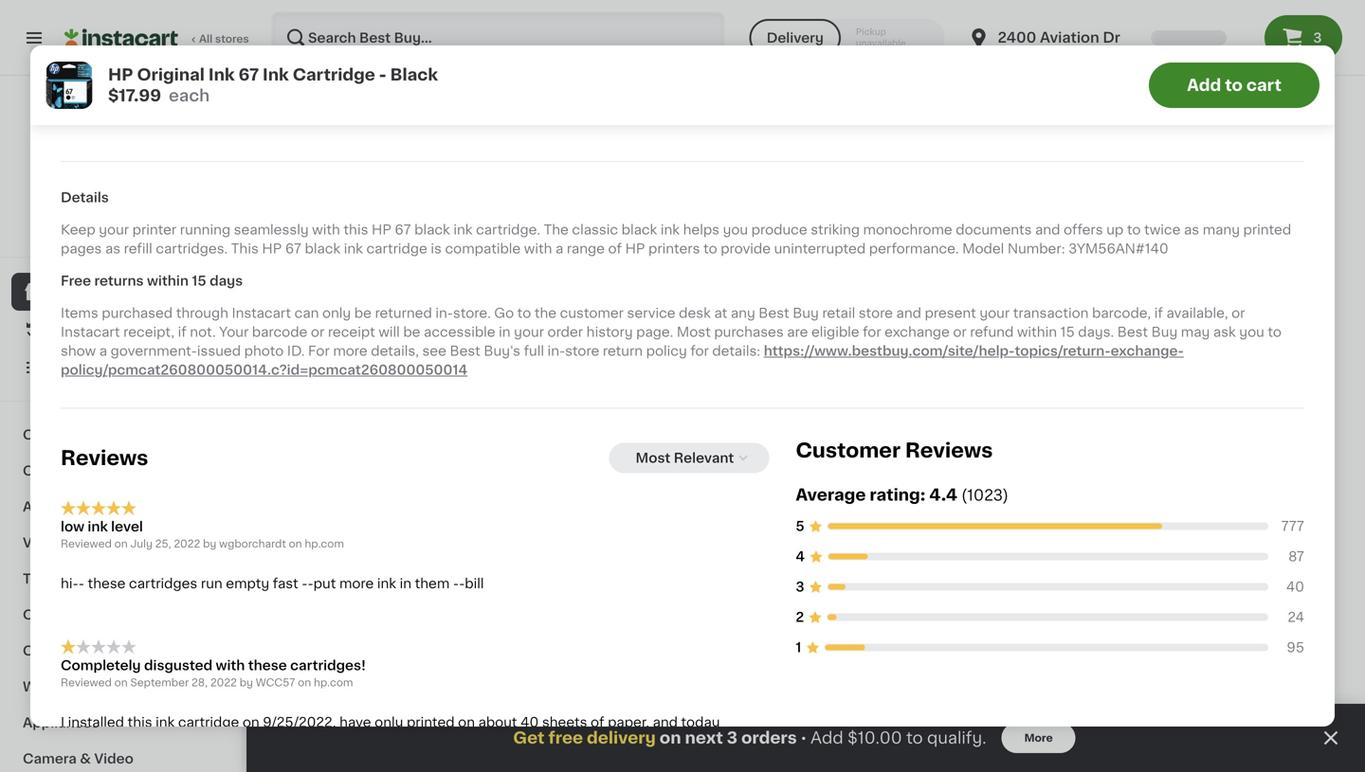 Task type: vqa. For each thing, say whether or not it's contained in the screenshot.
the Delivery related to Delivery by 1:55pm
no



Task type: locate. For each thing, give the bounding box(es) containing it.
0 horizontal spatial 3
[[727, 731, 738, 747]]

it inside i installed this ink cartridge on 9/25/2022, have only printed on about 40 sheets of paper, and today (9/27/2022) it tells me that 'ink is low' and will not print with any black ink at all!  i am very disappointed in the ink i have purchased over the past 6 months!  the xl cartridges have been just as bad!
[[142, 735, 151, 749]]

buy up view pricing policy 'link'
[[125, 189, 152, 202]]

1 horizontal spatial 2022
[[210, 678, 237, 689]]

color up cartridges
[[1107, 497, 1144, 510]]

1 vertical spatial item carousel region
[[285, 612, 1328, 773]]

- inside insignia dual controller charging station for playstation 5 - black & white
[[1080, 156, 1086, 169]]

& right cables
[[74, 465, 85, 478]]

0 vertical spatial policy
[[133, 211, 166, 221]]

ink inside low ink level reviewed on july 25, 2022 by wgborchardt on hp.com
[[88, 521, 108, 534]]

1 horizontal spatial these
[[248, 660, 287, 673]]

(3.05k)
[[1180, 52, 1220, 62]]

uninterrupted
[[774, 243, 866, 256]]

0 vertical spatial purchased
[[102, 307, 173, 320]]

only up receipt
[[322, 307, 351, 320]]

hp.com down 'cartridges!'
[[314, 678, 353, 689]]

1 horizontal spatial neon
[[1253, 137, 1289, 150]]

4 left laser
[[796, 551, 805, 564]]

0 vertical spatial 1
[[1063, 317, 1069, 330]]

for right station
[[1105, 137, 1124, 150]]

relevant
[[674, 452, 734, 465]]

remove hp 64 black & tri color original ink cartridges image
[[1009, 312, 1032, 335]]

2 vertical spatial 3
[[727, 731, 738, 747]]

5
[[127, 67, 134, 77], [1180, 67, 1187, 77], [693, 155, 700, 165], [540, 156, 549, 169], [1068, 156, 1077, 169], [648, 472, 661, 492], [796, 520, 805, 534]]

1, up $17.99 in the top of the page
[[117, 67, 124, 77]]

low'
[[280, 735, 307, 749]]

on down level
[[114, 539, 128, 550]]

it
[[83, 323, 93, 337], [142, 735, 151, 749]]

wireless inside 555 hp 7kw75a m283fdw color laserjet pro wireless all-in-one laser printer
[[814, 535, 870, 548]]

hp.com inside low ink level reviewed on july 25, 2022 by wgborchardt on hp.com
[[305, 539, 344, 550]]

1 horizontal spatial printer
[[1238, 516, 1283, 529]]

i right "all!"
[[584, 735, 588, 749]]

0 horizontal spatial a
[[99, 345, 107, 358]]

in- up accessible
[[436, 307, 453, 320]]

with right disgusted
[[216, 660, 245, 673]]

original inside hp original ink 67 ink cartridge - black $17.99 each
[[137, 67, 205, 83]]

0 vertical spatial these
[[88, 578, 126, 591]]

hp
[[108, 67, 133, 83], [372, 224, 392, 237], [262, 243, 282, 256], [626, 243, 645, 256], [814, 497, 833, 510], [990, 497, 1010, 510]]

0 vertical spatial the
[[544, 224, 569, 237]]

government-
[[111, 345, 197, 358]]

2022 right 25,
[[174, 539, 200, 550]]

wireless up laser
[[814, 535, 870, 548]]

more button
[[1002, 724, 1076, 754]]

2 vertical spatial 67
[[285, 243, 302, 256]]

the up range on the top left of the page
[[544, 224, 569, 237]]

1 vertical spatial policy
[[646, 345, 687, 358]]

1 vertical spatial in-
[[548, 345, 565, 358]]

product group containing 5
[[637, 301, 799, 566]]

1 horizontal spatial 1,
[[331, 67, 338, 77]]

add left are
[[756, 317, 783, 330]]

options inside playstation wireless controller, jet black jet black, 5 total options
[[730, 155, 771, 165]]

1 vertical spatial cartridge
[[178, 717, 239, 730]]

1 horizontal spatial playstation
[[637, 118, 713, 131]]

1 vertical spatial store
[[565, 345, 600, 358]]

0 vertical spatial be
[[354, 307, 372, 320]]

more inside the items purchased through instacart can only be returned in-store. go to the customer service desk at any best buy retail store and present your transaction barcode, if available, or instacart receipt, if not. your barcode or receipt will be accessible in your order history page. most purchases are eligible for exchange or refund within 15 days. best buy may ask you to show a government-issued photo id. for more details, see best buy's full in-store return policy for details:
[[333, 345, 368, 358]]

2 horizontal spatial one
[[1207, 516, 1235, 529]]

and up "number:"
[[1036, 224, 1061, 237]]

keep
[[61, 224, 95, 237]]

cartridge up me at the left bottom
[[178, 717, 239, 730]]

1 horizontal spatial controller
[[521, 137, 587, 150]]

it down the items
[[83, 323, 93, 337]]

1 vertical spatial 2022
[[210, 678, 237, 689]]

hp original ink 67 ink cartridge - black $17.99 each
[[108, 67, 438, 104]]

2 horizontal spatial 1,
[[1170, 67, 1178, 77]]

for down stereo
[[930, 156, 948, 169]]

1 horizontal spatial it
[[142, 735, 151, 749]]

2 horizontal spatial i
[[584, 735, 588, 749]]

1 horizontal spatial have
[[340, 717, 371, 730]]

total up shock
[[350, 67, 375, 77]]

for inside turtle beach ear force recon 50x stereo gaming headset for xbox one
[[930, 156, 948, 169]]

2400
[[998, 31, 1037, 45]]

0 horizontal spatial no,
[[96, 67, 114, 77]]

printed
[[1244, 224, 1292, 237], [407, 717, 455, 730]]

printed up print on the bottom of page
[[407, 717, 455, 730]]

add inside treatment tracker modal dialog
[[811, 731, 844, 747]]

& left joy‑con
[[1129, 156, 1140, 169]]

2 yes, from the left
[[1146, 67, 1168, 77]]

you up provide
[[723, 224, 748, 237]]

by inside low ink level reviewed on july 25, 2022 by wgborchardt on hp.com
[[203, 539, 217, 550]]

1 horizontal spatial 1
[[1063, 317, 1069, 330]]

on up "fast"
[[289, 539, 302, 550]]

1 vertical spatial 15
[[1061, 326, 1075, 339]]

0 vertical spatial playstation
[[637, 118, 713, 131]]

add for 3rd add button from the left
[[756, 317, 783, 330]]

1 ct
[[1063, 317, 1086, 330]]

0 horizontal spatial 4
[[340, 67, 348, 77]]

by up run
[[203, 539, 217, 550]]

neon down the switch
[[1253, 137, 1289, 150]]

policy up printer
[[133, 211, 166, 221]]

only inside i installed this ink cartridge on 9/25/2022, have only printed on about 40 sheets of paper, and today (9/27/2022) it tells me that 'ink is low' and will not print with any black ink at all!  i am very disappointed in the ink i have purchased over the past 6 months!  the xl cartridges have been just as bad!
[[375, 717, 403, 730]]

total down controller,
[[703, 155, 727, 165]]

accessories
[[100, 645, 184, 658]]

july
[[130, 539, 153, 550]]

within down cartridges.
[[147, 275, 189, 288]]

1 vertical spatial reviewed
[[61, 678, 112, 689]]

1 vertical spatial be
[[403, 326, 421, 339]]

with up 'xl'
[[424, 735, 452, 749]]

headset
[[869, 156, 926, 169]]

all- down canon
[[1166, 516, 1189, 529]]

is left compatible
[[431, 243, 442, 256]]

ct
[[1072, 317, 1086, 330]]

& inside computers & tablets link
[[103, 429, 114, 442]]

and inside the items purchased through instacart can only be returned in-store. go to the customer service desk at any best buy retail store and present your transaction barcode, if available, or instacart receipt, if not. your barcode or receipt will be accessible in your order history page. most purchases are eligible for exchange or refund within 15 days. best buy may ask you to show a government-issued photo id. for more details, see best buy's full in-store return policy for details:
[[897, 307, 922, 320]]

1 vertical spatial the
[[387, 754, 412, 768]]

policy/pcmcat260800050014.c?id=pcmcat260800050014
[[61, 364, 468, 377]]

0 horizontal spatial as
[[105, 243, 121, 256]]

one inside turtle beach ear force recon 50x stereo gaming headset for xbox one
[[852, 175, 880, 188]]

1 vertical spatial as
[[105, 243, 121, 256]]

reviewed down "low"
[[61, 539, 112, 550]]

page.
[[637, 326, 674, 339]]

8, 2 total options
[[285, 534, 375, 545]]

1 reviewed from the top
[[61, 539, 112, 550]]

& left tablets
[[103, 429, 114, 442]]

controller up station
[[1079, 118, 1145, 131]]

1, inside button
[[331, 67, 338, 77]]

0 horizontal spatial color
[[814, 516, 850, 529]]

$10.00
[[848, 731, 903, 747]]

1 vertical spatial of
[[591, 717, 605, 730]]

1 horizontal spatial color
[[1107, 497, 1144, 510]]

total inside playstation wireless controller, jet black jet black, 5 total options
[[703, 155, 727, 165]]

printer down the laserjet
[[854, 554, 898, 567]]

9/25/2022,
[[263, 717, 336, 730]]

0 vertical spatial at
[[715, 307, 728, 320]]

1 vertical spatial color
[[814, 516, 850, 529]]

total right 8,
[[306, 534, 331, 545]]

audio
[[23, 501, 63, 514]]

1, up microsoft
[[331, 67, 338, 77]]

store
[[859, 307, 893, 320], [565, 345, 600, 358]]

cartridges
[[1068, 516, 1139, 529]]

next
[[685, 731, 723, 747]]

reviewed
[[61, 539, 112, 550], [61, 678, 112, 689]]

yes, for 4
[[306, 67, 328, 77]]

0 horizontal spatial within
[[147, 275, 189, 288]]

0 vertical spatial 15
[[192, 275, 206, 288]]

at right desk
[[715, 307, 728, 320]]

cart
[[1247, 77, 1282, 93]]

555
[[824, 472, 864, 492]]

wireless right x
[[379, 137, 436, 150]]

with inside i installed this ink cartridge on 9/25/2022, have only printed on about 40 sheets of paper, and today (9/27/2022) it tells me that 'ink is low' and will not print with any black ink at all!  i am very disappointed in the ink i have purchased over the past 6 months!  the xl cartridges have been just as bad!
[[424, 735, 452, 749]]

i
[[61, 717, 65, 730], [584, 735, 588, 749], [109, 754, 113, 768]]

instacart down the items
[[61, 326, 120, 339]]

no,
[[96, 67, 114, 77], [1086, 552, 1105, 562]]

0 horizontal spatial 1,
[[117, 67, 124, 77]]

50
[[1001, 472, 1028, 492]]

ink up tri-
[[1045, 516, 1065, 529]]

best inside best buy essentials 1.5- volt aaa alkaline batteries
[[637, 497, 668, 510]]

purchases
[[714, 326, 784, 339]]

3 add button from the left
[[720, 306, 793, 340]]

this right seamlessly
[[344, 224, 368, 237]]

orders
[[742, 731, 797, 747]]

tablets
[[118, 429, 168, 442]]

delivery
[[587, 731, 656, 747]]

nintendo switch with neon blue & neon red joy‑con
[[1166, 118, 1319, 169]]

1 vertical spatial a
[[99, 345, 107, 358]]

these up the office link
[[88, 578, 126, 591]]

as inside i installed this ink cartridge on 9/25/2022, have only printed on about 40 sheets of paper, and today (9/27/2022) it tells me that 'ink is low' and will not print with any black ink at all!  i am very disappointed in the ink i have purchased over the past 6 months!  the xl cartridges have been just as bad!
[[608, 754, 623, 768]]

controller inside microsoft shock blue xbox series x wireless controller
[[285, 156, 351, 169]]

on left "next"
[[660, 731, 681, 747]]

reviews up "4.4"
[[906, 441, 993, 461]]

in left the "them"
[[400, 578, 412, 591]]

0 vertical spatial 67
[[239, 67, 259, 83]]

will up months!
[[339, 735, 360, 749]]

video games link
[[11, 525, 230, 561]]

all- down the laserjet
[[874, 535, 896, 548]]

printer inside "canon wireless inkjet all-in-one printer"
[[1238, 516, 1283, 529]]

guarantee
[[146, 230, 201, 240]]

1 vertical spatial office
[[23, 609, 66, 622]]

& left tri-
[[1022, 552, 1031, 562]]

purchased inside the items purchased through instacart can only be returned in-store. go to the customer service desk at any best buy retail store and present your transaction barcode, if available, or instacart receipt, if not. your barcode or receipt will be accessible in your order history page. most purchases are eligible for exchange or refund within 15 days. best buy may ask you to show a government-issued photo id. for more details, see best buy's full in-store return policy for details:
[[102, 307, 173, 320]]

wireless left inkjet
[[1214, 497, 1270, 510]]

2 1, from the left
[[331, 67, 338, 77]]

2 horizontal spatial or
[[1232, 307, 1246, 320]]

black right 64
[[1034, 497, 1071, 510]]

original inside 50 hp 64 black & tri color original ink cartridges
[[990, 516, 1042, 529]]

shop
[[53, 285, 89, 299]]

no, left 2,
[[1086, 552, 1105, 562]]

the
[[544, 224, 569, 237], [387, 754, 412, 768]]

at
[[715, 307, 728, 320], [545, 735, 558, 749]]

black down sony
[[461, 175, 497, 188]]

black, up microsoft
[[271, 67, 304, 77]]

& inside cables & chargers link
[[74, 465, 85, 478]]

one down pro
[[914, 535, 942, 548]]

product group containing 50
[[990, 301, 1151, 580]]

0 vertical spatial in-
[[436, 307, 453, 320]]

1 add button from the left
[[367, 306, 440, 340]]

1 yes, from the left
[[306, 67, 328, 77]]

black inside i installed this ink cartridge on 9/25/2022, have only printed on about 40 sheets of paper, and today (9/27/2022) it tells me that 'ink is low' and will not print with any black ink at all!  i am very disappointed in the ink i have purchased over the past 6 months!  the xl cartridges have been just as bad!
[[483, 735, 519, 749]]

any inside the items purchased through instacart can only be returned in-store. go to the customer service desk at any best buy retail store and present your transaction barcode, if available, or instacart receipt, if not. your barcode or receipt will be accessible in your order history page. most purchases are eligible for exchange or refund within 15 days. best buy may ask you to show a government-issued photo id. for more details, see best buy's full in-store return policy for details:
[[731, 307, 756, 320]]

0 vertical spatial 2022
[[174, 539, 200, 550]]

1 vertical spatial at
[[545, 735, 558, 749]]

on down completely
[[114, 678, 128, 689]]

black, inside button
[[271, 67, 304, 77]]

you right ask
[[1240, 326, 1265, 339]]

2 horizontal spatial in
[[745, 735, 757, 749]]

if right 'increment quantity of hp 64 black & tri color original ink cartridges' icon
[[1155, 307, 1164, 320]]

1 vertical spatial only
[[375, 717, 403, 730]]

keep your printer running seamlessly with this hp 67 black ink cartridge. the classic black ink helps you produce striking monochrome documents and offers up to twice as many printed pages as refill cartridges. this hp 67 black ink cartridge is compatible with a range of hp printers to provide uninterrupted performance. model number: 3ym56an#140
[[61, 224, 1292, 256]]

buy down the items
[[53, 323, 80, 337]]

lists link
[[11, 349, 230, 387]]

1 horizontal spatial 3
[[796, 581, 805, 594]]

ink
[[209, 67, 235, 83], [263, 67, 289, 83], [1045, 516, 1065, 529]]

0 horizontal spatial this
[[128, 717, 152, 730]]

seamlessly
[[234, 224, 309, 237]]

hp up $17.99 in the top of the page
[[108, 67, 133, 83]]

wireless
[[717, 118, 773, 131], [379, 137, 436, 150], [461, 137, 518, 150], [1214, 497, 1270, 510], [814, 535, 870, 548]]

controller inside sony dualsense wireless controller for playstation 5 - midnight black
[[521, 137, 587, 150]]

documents
[[956, 224, 1032, 237]]

the inside the items purchased through instacart can only be returned in-store. go to the customer service desk at any best buy retail store and present your transaction barcode, if available, or instacart receipt, if not. your barcode or receipt will be accessible in your order history page. most purchases are eligible for exchange or refund within 15 days. best buy may ask you to show a government-issued photo id. for more details, see best buy's full in-store return policy for details:
[[535, 307, 557, 320]]

2 horizontal spatial 4
[[1119, 552, 1127, 562]]

2 horizontal spatial in-
[[896, 535, 914, 548]]

range
[[567, 243, 605, 256]]

1 horizontal spatial of
[[608, 243, 622, 256]]

at inside i installed this ink cartridge on 9/25/2022, have only printed on about 40 sheets of paper, and today (9/27/2022) it tells me that 'ink is low' and will not print with any black ink at all!  i am very disappointed in the ink i have purchased over the past 6 months!  the xl cartridges have been just as bad!
[[545, 735, 558, 749]]

item carousel region
[[285, 232, 1328, 597], [285, 612, 1328, 773]]

0 horizontal spatial by
[[203, 539, 217, 550]]

0 vertical spatial you
[[723, 224, 748, 237]]

add up return
[[579, 317, 607, 330]]

1 item carousel region from the top
[[285, 232, 1328, 597]]

be down "returned" on the top left of the page
[[403, 326, 421, 339]]

2 reviewed from the top
[[61, 678, 112, 689]]

id.
[[287, 345, 305, 358]]

with inside completely disgusted with these cartridges! reviewed on september 28, 2022 by wcc57 on hp.com
[[216, 660, 245, 673]]

0 horizontal spatial yes,
[[306, 67, 328, 77]]

camera & video link
[[11, 742, 230, 773]]

disappointed
[[654, 735, 742, 749]]

1 vertical spatial playstation
[[461, 156, 537, 169]]

&
[[1239, 137, 1249, 150], [1129, 156, 1140, 169], [103, 429, 114, 442], [74, 465, 85, 478], [1074, 497, 1085, 510], [1022, 552, 1031, 562], [44, 573, 55, 586], [80, 753, 91, 766]]

printed right many
[[1244, 224, 1292, 237]]

black, inside playstation wireless controller, jet black jet black, 5 total options
[[658, 155, 691, 165]]

1 horizontal spatial a
[[556, 243, 564, 256]]

this inside 'keep your printer running seamlessly with this hp 67 black ink cartridge. the classic black ink helps you produce striking monochrome documents and offers up to twice as many printed pages as refill cartridges. this hp 67 black ink cartridge is compatible with a range of hp printers to provide uninterrupted performance. model number: 3ym56an#140'
[[344, 224, 368, 237]]

0 horizontal spatial is
[[266, 735, 277, 749]]

or up ask
[[1232, 307, 1246, 320]]

1 horizontal spatial will
[[379, 326, 400, 339]]

1 1, from the left
[[117, 67, 124, 77]]

office link
[[11, 597, 230, 634]]

black right controller,
[[735, 137, 772, 150]]

increment quantity of hp 64 black & tri color original ink cartridges image
[[1117, 312, 1140, 335]]

inkjet
[[1274, 497, 1310, 510]]

& inside insignia dual controller charging station for playstation 5 - black & white
[[1129, 156, 1140, 169]]

0 vertical spatial 2
[[297, 534, 304, 545]]

within down transaction
[[1017, 326, 1058, 339]]

black inside black & tri-color, no, 2, 4 total options
[[990, 552, 1020, 562]]

your up full on the top of page
[[514, 326, 544, 339]]

recon
[[814, 137, 857, 150]]

2 horizontal spatial ink
[[1045, 516, 1065, 529]]

at left "all!"
[[545, 735, 558, 749]]

yes, for 5
[[1146, 67, 1168, 77]]

today
[[681, 717, 720, 730]]

within inside the items purchased through instacart can only be returned in-store. go to the customer service desk at any best buy retail store and present your transaction barcode, if available, or instacart receipt, if not. your barcode or receipt will be accessible in your order history page. most purchases are eligible for exchange or refund within 15 days. best buy may ask you to show a government-issued photo id. for more details, see best buy's full in-store return policy for details:
[[1017, 326, 1058, 339]]

2 add button from the left
[[543, 306, 616, 340]]

1, up 305
[[1170, 67, 1178, 77]]

1 left ct
[[1063, 317, 1069, 330]]

cartridges.
[[156, 243, 228, 256]]

5 inside sony dualsense wireless controller for playstation 5 - midnight black
[[540, 156, 549, 169]]

black inside playstation wireless controller, jet black jet black, 5 total options
[[735, 137, 772, 150]]

add left refund
[[932, 317, 960, 330]]

options up add to cart
[[1217, 67, 1258, 77]]

3 1, from the left
[[1170, 67, 1178, 77]]

4 inside button
[[340, 67, 348, 77]]

0 horizontal spatial blue
[[397, 118, 427, 131]]

2 vertical spatial in
[[745, 735, 757, 749]]

of inside i installed this ink cartridge on 9/25/2022, have only printed on about 40 sheets of paper, and today (9/27/2022) it tells me that 'ink is low' and will not print with any black ink at all!  i am very disappointed in the ink i have purchased over the past 6 months!  the xl cartridges have been just as bad!
[[591, 717, 605, 730]]

1 vertical spatial one
[[1207, 516, 1235, 529]]

add button up return
[[543, 306, 616, 340]]

in- inside 555 hp 7kw75a m283fdw color laserjet pro wireless all-in-one laser printer
[[896, 535, 914, 548]]

in right "next"
[[745, 735, 757, 749]]

ink up compatible
[[454, 224, 473, 237]]

by left wcc57
[[240, 678, 253, 689]]

3 inside treatment tracker modal dialog
[[727, 731, 738, 747]]

15 left the days
[[192, 275, 206, 288]]

neon
[[1166, 137, 1202, 150], [1253, 137, 1289, 150]]

4 inside black & tri-color, no, 2, 4 total options
[[1119, 552, 1127, 562]]

0 vertical spatial only
[[322, 307, 351, 320]]

2 horizontal spatial the
[[535, 307, 557, 320]]

tv & home theatre link
[[11, 561, 230, 597]]

one inside "canon wireless inkjet all-in-one printer"
[[1207, 516, 1235, 529]]

black, yes, 1, 4 total options button
[[271, 0, 465, 80]]

& inside camera & video link
[[80, 753, 91, 766]]

0 vertical spatial color
[[1107, 497, 1144, 510]]

me
[[185, 735, 206, 749]]

0 vertical spatial this
[[344, 224, 368, 237]]

67 down seamlessly
[[285, 243, 302, 256]]

0 horizontal spatial 40
[[521, 717, 539, 730]]

sony
[[461, 118, 495, 131]]

red
[[1292, 137, 1319, 150]]

1 vertical spatial more
[[339, 578, 374, 591]]

purchased down me at the left bottom
[[151, 754, 222, 768]]

1 horizontal spatial you
[[1240, 326, 1265, 339]]

if left not.
[[178, 326, 187, 339]]

ink up games
[[88, 521, 108, 534]]

'ink
[[240, 735, 263, 749]]

buy it again
[[53, 323, 133, 337]]

any
[[731, 307, 756, 320], [455, 735, 480, 749]]

4 add button from the left
[[896, 306, 969, 340]]

cartridge
[[367, 243, 428, 256], [178, 717, 239, 730]]

total down 64
[[990, 567, 1015, 578]]

you inside the items purchased through instacart can only be returned in-store. go to the customer service desk at any best buy retail store and present your transaction barcode, if available, or instacart receipt, if not. your barcode or receipt will be accessible in your order history page. most purchases are eligible for exchange or refund within 15 days. best buy may ask you to show a government-issued photo id. for more details, see best buy's full in-store return policy for details:
[[1240, 326, 1265, 339]]

1 vertical spatial these
[[248, 660, 287, 673]]

buy up exchange-
[[1152, 326, 1178, 339]]

have down get
[[508, 754, 540, 768]]

add
[[1187, 77, 1222, 93], [403, 317, 431, 330], [579, 317, 607, 330], [756, 317, 783, 330], [932, 317, 960, 330], [811, 731, 844, 747]]

1 vertical spatial no,
[[1086, 552, 1105, 562]]

run
[[201, 578, 223, 591]]

a inside 'keep your printer running seamlessly with this hp 67 black ink cartridge. the classic black ink helps you produce striking monochrome documents and offers up to twice as many printed pages as refill cartridges. this hp 67 black ink cartridge is compatible with a range of hp printers to provide uninterrupted performance. model number: 3ym56an#140'
[[556, 243, 564, 256]]

& left the tri
[[1074, 497, 1085, 510]]

a down "buy it again" in the top of the page
[[99, 345, 107, 358]]

3
[[1314, 31, 1322, 45], [796, 581, 805, 594], [727, 731, 738, 747]]

1 vertical spatial any
[[455, 735, 480, 749]]

total inside 8, 2 total options "button"
[[306, 534, 331, 545]]

1 horizontal spatial jet
[[710, 137, 732, 150]]

1 horizontal spatial in
[[499, 326, 511, 339]]

policy inside 'link'
[[133, 211, 166, 221]]

1 vertical spatial 1
[[796, 642, 802, 655]]

in inside the items purchased through instacart can only be returned in-store. go to the customer service desk at any best buy retail store and present your transaction barcode, if available, or instacart receipt, if not. your barcode or receipt will be accessible in your order history page. most purchases are eligible for exchange or refund within 15 days. best buy may ask you to show a government-issued photo id. for more details, see best buy's full in-store return policy for details:
[[499, 326, 511, 339]]

refill
[[124, 243, 152, 256]]

this inside i installed this ink cartridge on 9/25/2022, have only printed on about 40 sheets of paper, and today (9/27/2022) it tells me that 'ink is low' and will not print with any black ink at all!  i am very disappointed in the ink i have purchased over the past 6 months!  the xl cartridges have been just as bad!
[[128, 717, 152, 730]]

1 vertical spatial printed
[[407, 717, 455, 730]]

the down (9/27/2022)
[[61, 754, 83, 768]]

these inside completely disgusted with these cartridges! reviewed on september 28, 2022 by wcc57 on hp.com
[[248, 660, 287, 673]]

-
[[379, 67, 387, 83], [553, 156, 558, 169], [1080, 156, 1086, 169], [79, 578, 84, 591], [302, 578, 308, 591], [308, 578, 314, 591], [453, 578, 459, 591], [459, 578, 465, 591]]

for up midnight
[[591, 137, 609, 150]]

the down 'ink
[[258, 754, 280, 768]]

batteries
[[637, 535, 698, 548]]

item carousel region containing office
[[285, 232, 1328, 597]]

0 vertical spatial of
[[608, 243, 622, 256]]

1 horizontal spatial within
[[1017, 326, 1058, 339]]

ink up printers
[[661, 224, 680, 237]]

hp.com
[[305, 539, 344, 550], [314, 678, 353, 689]]

m283fdw
[[896, 497, 959, 510]]

1 for 1
[[796, 642, 802, 655]]

aaa
[[667, 516, 695, 529]]

these
[[88, 578, 126, 591], [248, 660, 287, 673]]

0 horizontal spatial controller
[[285, 156, 351, 169]]

black inside hp original ink 67 ink cartridge - black $17.99 each
[[390, 67, 438, 83]]

of
[[608, 243, 622, 256], [591, 717, 605, 730]]

https://www.bestbuy.com/site/help-topics/return-exchange- policy/pcmcat260800050014.c?id=pcmcat260800050014 link
[[61, 345, 1184, 377]]

1 neon from the left
[[1166, 137, 1202, 150]]

1 vertical spatial your
[[980, 307, 1010, 320]]

and up exchange
[[897, 307, 922, 320]]

hp.com inside completely disgusted with these cartridges! reviewed on september 28, 2022 by wcc57 on hp.com
[[314, 678, 353, 689]]

bad!
[[627, 754, 657, 768]]

options up shock
[[378, 67, 418, 77]]

them
[[415, 578, 450, 591]]

0 vertical spatial blue
[[397, 118, 427, 131]]

product group
[[285, 301, 446, 547], [461, 301, 622, 565], [637, 301, 799, 566], [814, 301, 975, 569], [990, 301, 1151, 580], [1166, 301, 1328, 547], [285, 680, 446, 773], [461, 680, 622, 773], [637, 680, 799, 773]]

1 horizontal spatial 15
[[1061, 326, 1075, 339]]

$ 5 99
[[641, 472, 678, 492]]

this
[[231, 243, 259, 256]]

1 horizontal spatial all-
[[1166, 516, 1189, 529]]

buy up aaa
[[671, 497, 698, 510]]

None search field
[[271, 11, 725, 64]]

2 vertical spatial in-
[[896, 535, 914, 548]]

playstation wireless controller, jet black jet black, 5 total options
[[637, 118, 773, 165]]

as
[[1185, 224, 1200, 237], [105, 243, 121, 256], [608, 754, 623, 768]]

printed inside i installed this ink cartridge on 9/25/2022, have only printed on about 40 sheets of paper, and today (9/27/2022) it tells me that 'ink is low' and will not print with any black ink at all!  i am very disappointed in the ink i have purchased over the past 6 months!  the xl cartridges have been just as bad!
[[407, 717, 455, 730]]

to down helps
[[704, 243, 718, 256]]



Task type: describe. For each thing, give the bounding box(es) containing it.
& inside nintendo switch with neon blue & neon red joy‑con
[[1239, 137, 1249, 150]]

cartridge inside 'keep your printer running seamlessly with this hp 67 black ink cartridge. the classic black ink helps you produce striking monochrome documents and offers up to twice as many printed pages as refill cartridges. this hp 67 black ink cartridge is compatible with a range of hp printers to provide uninterrupted performance. model number: 3ym56an#140'
[[367, 243, 428, 256]]

only inside the items purchased through instacart can only be returned in-store. go to the customer service desk at any best buy retail store and present your transaction barcode, if available, or instacart receipt, if not. your barcode or receipt will be accessible in your order history page. most purchases are eligible for exchange or refund within 15 days. best buy may ask you to show a government-issued photo id. for more details, see best buy's full in-store return policy for details:
[[322, 307, 351, 320]]

0 horizontal spatial instacart
[[61, 326, 120, 339]]

40 inside i installed this ink cartridge on 9/25/2022, have only printed on about 40 sheets of paper, and today (9/27/2022) it tells me that 'ink is low' and will not print with any black ink at all!  i am very disappointed in the ink i have purchased over the past 6 months!  the xl cartridges have been just as bad!
[[521, 717, 539, 730]]

2 inside 8, 2 total options "button"
[[297, 534, 304, 545]]

reviewed inside completely disgusted with these cartridges! reviewed on september 28, 2022 by wcc57 on hp.com
[[61, 678, 112, 689]]

model
[[963, 243, 1005, 256]]

1 vertical spatial 2
[[796, 611, 804, 625]]

buy up are
[[793, 307, 819, 320]]

0 vertical spatial 40
[[1287, 581, 1305, 594]]

5 inside insignia dual controller charging station for playstation 5 - black & white
[[1068, 156, 1077, 169]]

controller inside insignia dual controller charging station for playstation 5 - black & white
[[1079, 118, 1145, 131]]

hi-
[[61, 578, 79, 591]]

2 item carousel region from the top
[[285, 612, 1328, 773]]

1 horizontal spatial in-
[[548, 345, 565, 358]]

0 horizontal spatial cartridges
[[129, 578, 198, 591]]

sheets
[[542, 717, 587, 730]]

0 horizontal spatial the
[[61, 754, 83, 768]]

to right up
[[1127, 224, 1141, 237]]

topics/return-
[[1015, 345, 1111, 358]]

ear
[[901, 118, 923, 131]]

on up 'ink
[[243, 717, 260, 730]]

0 horizontal spatial 15
[[192, 275, 206, 288]]

for inside insignia dual controller charging station for playstation 5 - black & white
[[1105, 137, 1124, 150]]

and left today
[[653, 717, 678, 730]]

on right wcc57
[[298, 678, 311, 689]]

service type group
[[750, 19, 945, 57]]

free
[[61, 275, 91, 288]]

refund
[[970, 326, 1014, 339]]

ink left free
[[522, 735, 541, 749]]

exchange
[[885, 326, 950, 339]]

receipt
[[328, 326, 375, 339]]

options inside button
[[378, 67, 418, 77]]

free returns within 15 days
[[61, 275, 243, 288]]

- inside hp original ink 67 ink cartridge - black $17.99 each
[[379, 67, 387, 83]]

product group containing 555
[[814, 301, 975, 569]]

returns
[[94, 275, 144, 288]]

64
[[1013, 497, 1031, 510]]

playstation
[[990, 156, 1065, 169]]

at inside the items purchased through instacart can only be returned in-store. go to the customer service desk at any best buy retail store and present your transaction barcode, if available, or instacart receipt, if not. your barcode or receipt will be accessible in your order history page. most purchases are eligible for exchange or refund within 15 days. best buy may ask you to show a government-issued photo id. for more details, see best buy's full in-store return policy for details:
[[715, 307, 728, 320]]

0 horizontal spatial be
[[354, 307, 372, 320]]

95
[[1287, 642, 1305, 655]]

most relevant button
[[609, 444, 769, 474]]

hp inside 555 hp 7kw75a m283fdw color laserjet pro wireless all-in-one laser printer
[[814, 497, 833, 510]]

$12.49 element
[[461, 469, 622, 494]]

1 vertical spatial i
[[584, 735, 588, 749]]

black inside insignia dual controller charging station for playstation 5 - black & white
[[1090, 156, 1126, 169]]

0 vertical spatial as
[[1185, 224, 1200, 237]]

your
[[219, 326, 249, 339]]

0 vertical spatial office
[[285, 241, 351, 261]]

0 vertical spatial video
[[23, 537, 62, 550]]

get free delivery on next 3 orders • add $10.00 to qualify.
[[513, 731, 987, 747]]

with right seamlessly
[[312, 224, 340, 237]]

number:
[[1008, 243, 1066, 256]]

up
[[1107, 224, 1124, 237]]

0 vertical spatial store
[[859, 307, 893, 320]]

0 vertical spatial instacart
[[232, 307, 291, 320]]

black, for black, no, 1, 5 total options
[[61, 67, 94, 77]]

microsoft
[[285, 118, 349, 131]]

black inside 50 hp 64 black & tri color original ink cartridges
[[1034, 497, 1071, 510]]

all stores
[[199, 34, 249, 44]]

best down accessible
[[450, 345, 481, 358]]

been
[[543, 754, 577, 768]]

wireless inside "canon wireless inkjet all-in-one printer"
[[1214, 497, 1270, 510]]

hp left printers
[[626, 243, 645, 256]]

for left 'details:'
[[691, 345, 709, 358]]

all- inside "canon wireless inkjet all-in-one printer"
[[1166, 516, 1189, 529]]

hp inside hp original ink 67 ink cartridge - black $17.99 each
[[108, 67, 133, 83]]

blue inside microsoft shock blue xbox series x wireless controller
[[397, 118, 427, 131]]

3ym56an#140
[[1069, 243, 1169, 256]]

cartridge
[[293, 67, 375, 83]]

2 horizontal spatial 67
[[395, 224, 411, 237]]

compatible
[[445, 243, 521, 256]]

present
[[925, 307, 977, 320]]

$19.99 element
[[990, 90, 1151, 115]]

provide
[[721, 243, 771, 256]]

2 horizontal spatial have
[[508, 754, 540, 768]]

0 horizontal spatial in-
[[436, 307, 453, 320]]

pages
[[61, 243, 102, 256]]

1 for 1 ct
[[1063, 317, 1069, 330]]

playstation inside sony dualsense wireless controller for playstation 5 - midnight black
[[461, 156, 537, 169]]

5 down average
[[796, 520, 805, 534]]

midnight
[[562, 156, 621, 169]]

rating:
[[870, 488, 926, 504]]

color inside 50 hp 64 black & tri color original ink cartridges
[[1107, 497, 1144, 510]]

2022 inside low ink level reviewed on july 25, 2022 by wgborchardt on hp.com
[[174, 539, 200, 550]]

issued
[[197, 345, 241, 358]]

ink inside 50 hp 64 black & tri color original ink cartridges
[[1045, 516, 1065, 529]]

chargers
[[88, 465, 151, 478]]

customer
[[796, 441, 901, 461]]

stereo
[[891, 137, 935, 150]]

0 horizontal spatial or
[[311, 326, 325, 339]]

98
[[1220, 93, 1234, 104]]

wireless inside microsoft shock blue xbox series x wireless controller
[[379, 137, 436, 150]]

of inside 'keep your printer running seamlessly with this hp 67 black ink cartridge. the classic black ink helps you produce striking monochrome documents and offers up to twice as many printed pages as refill cartridges. this hp 67 black ink cartridge is compatible with a range of hp printers to provide uninterrupted performance. model number: 3ym56an#140'
[[608, 243, 622, 256]]

1 vertical spatial jet
[[637, 155, 655, 165]]

3 inside button
[[1314, 31, 1322, 45]]

helps
[[683, 224, 720, 237]]

disgusted
[[144, 660, 213, 673]]

shock
[[352, 118, 394, 131]]

to right "go"
[[518, 307, 531, 320]]

best down barcode,
[[1118, 326, 1149, 339]]

& inside black & tri-color, no, 2, 4 total options
[[1022, 552, 1031, 562]]

your inside 'keep your printer running seamlessly with this hp 67 black ink cartridge. the classic black ink helps you produce striking monochrome documents and offers up to twice as many printed pages as refill cartridges. this hp 67 black ink cartridge is compatible with a range of hp printers to provide uninterrupted performance. model number: 3ym56an#140'
[[99, 224, 129, 237]]

monochrome
[[864, 224, 953, 237]]

black, for black, yes, 1, 4 total options
[[271, 67, 304, 77]]

for up the https://www.bestbuy.com/site/help-
[[863, 326, 882, 339]]

striking
[[811, 224, 860, 237]]

ink down (9/27/2022)
[[86, 754, 105, 768]]

0 horizontal spatial it
[[83, 323, 93, 337]]

hp inside 50 hp 64 black & tri color original ink cartridges
[[990, 497, 1010, 510]]

force
[[926, 118, 964, 131]]

wcc57
[[256, 678, 295, 689]]

full
[[524, 345, 544, 358]]

wireless inside sony dualsense wireless controller for playstation 5 - midnight black
[[461, 137, 518, 150]]

1 horizontal spatial be
[[403, 326, 421, 339]]

add for third add button from right
[[579, 317, 607, 330]]

ink left the "them"
[[377, 578, 396, 591]]

1 horizontal spatial reviews
[[906, 441, 993, 461]]

past
[[283, 754, 313, 768]]

ink up tells
[[156, 717, 175, 730]]

7kw75a
[[837, 497, 893, 510]]

playstation inside playstation wireless controller, jet black jet black, 5 total options
[[637, 118, 713, 131]]

1, for (3.05k)
[[1170, 67, 1178, 77]]

5 inside product group
[[648, 472, 661, 492]]

0 horizontal spatial i
[[61, 717, 65, 730]]

1, for ★★★★★
[[117, 67, 124, 77]]

tells
[[154, 735, 182, 749]]

0 horizontal spatial have
[[116, 754, 148, 768]]

2 horizontal spatial your
[[980, 307, 1010, 320]]

best buy logo image
[[79, 99, 163, 182]]

most relevant
[[636, 452, 734, 465]]

5 down (3.05k)
[[1180, 67, 1187, 77]]

0 horizontal spatial these
[[88, 578, 126, 591]]

print
[[389, 735, 420, 749]]

1 horizontal spatial ink
[[263, 67, 289, 83]]

15 inside the items purchased through instacart can only be returned in-store. go to the customer service desk at any best buy retail store and present your transaction barcode, if available, or instacart receipt, if not. your barcode or receipt will be accessible in your order history page. most purchases are eligible for exchange or refund within 15 days. best buy may ask you to show a government-issued photo id. for more details, see best buy's full in-store return policy for details:
[[1061, 326, 1075, 339]]

details:
[[713, 345, 761, 358]]

1 vertical spatial 3
[[796, 581, 805, 594]]

2 neon from the left
[[1253, 137, 1289, 150]]

add for fourth add button from right
[[403, 317, 431, 330]]

you inside 'keep your printer running seamlessly with this hp 67 black ink cartridge. the classic black ink helps you produce striking monochrome documents and offers up to twice as many printed pages as refill cartridges. this hp 67 black ink cartridge is compatible with a range of hp printers to provide uninterrupted performance. model number: 3ym56an#140'
[[723, 224, 748, 237]]

produce
[[752, 224, 808, 237]]

1 horizontal spatial 4
[[796, 551, 805, 564]]

turtle beach ear force recon 50x stereo gaming headset for xbox one
[[814, 118, 964, 188]]

0 vertical spatial jet
[[710, 137, 732, 150]]

with down cartridge.
[[524, 243, 552, 256]]

one inside 555 hp 7kw75a m283fdw color laserjet pro wireless all-in-one laser printer
[[914, 535, 942, 548]]

total up $17.99 in the top of the page
[[136, 67, 161, 77]]

options up each
[[164, 67, 205, 77]]

1 horizontal spatial the
[[258, 754, 280, 768]]

about
[[479, 717, 517, 730]]

black up printers
[[622, 224, 658, 237]]

1 horizontal spatial if
[[1155, 307, 1164, 320]]

on left the about
[[458, 717, 475, 730]]

cables & chargers
[[23, 465, 151, 478]]

order
[[548, 326, 583, 339]]

all- inside 555 hp 7kw75a m283fdw color laserjet pro wireless all-in-one laser printer
[[874, 535, 896, 548]]

2022 inside completely disgusted with these cartridges! reviewed on september 28, 2022 by wcc57 on hp.com
[[210, 678, 237, 689]]

store.
[[453, 307, 491, 320]]

is inside 'keep your printer running seamlessly with this hp 67 black ink cartridge. the classic black ink helps you produce striking monochrome documents and offers up to twice as many printed pages as refill cartridges. this hp 67 black ink cartridge is compatible with a range of hp printers to provide uninterrupted performance. model number: 3ym56an#140'
[[431, 243, 442, 256]]

buy's
[[484, 345, 521, 358]]

cables & chargers link
[[11, 453, 230, 489]]

cartridge inside i installed this ink cartridge on 9/25/2022, have only printed on about 40 sheets of paper, and today (9/27/2022) it tells me that 'ink is low' and will not print with any black ink at all!  i am very disappointed in the ink i have purchased over the past 6 months!  the xl cartridges have been just as bad!
[[178, 717, 239, 730]]

https://www.bestbuy.com/site/help-topics/return-exchange- policy/pcmcat260800050014.c?id=pcmcat260800050014
[[61, 345, 1184, 377]]

0 vertical spatial no,
[[96, 67, 114, 77]]

black inside sony dualsense wireless controller for playstation 5 - midnight black
[[461, 175, 497, 188]]

product group containing canon wireless inkjet all-in-one printer
[[1166, 301, 1328, 547]]

& inside 50 hp 64 black & tri color original ink cartridges
[[1074, 497, 1085, 510]]

purchased inside i installed this ink cartridge on 9/25/2022, have only printed on about 40 sheets of paper, and today (9/27/2022) it tells me that 'ink is low' and will not print with any black ink at all!  i am very disappointed in the ink i have purchased over the past 6 months!  the xl cartridges have been just as bad!
[[151, 754, 222, 768]]

best up are
[[759, 307, 790, 320]]

is inside i installed this ink cartridge on 9/25/2022, have only printed on about 40 sheets of paper, and today (9/27/2022) it tells me that 'ink is low' and will not print with any black ink at all!  i am very disappointed in the ink i have purchased over the past 6 months!  the xl cartridges have been just as bad!
[[266, 735, 277, 749]]

volt
[[637, 516, 663, 529]]

printed inside 'keep your printer running seamlessly with this hp 67 black ink cartridge. the classic black ink helps you produce striking monochrome documents and offers up to twice as many printed pages as refill cartridges. this hp 67 black ink cartridge is compatible with a range of hp printers to provide uninterrupted performance. model number: 3ym56an#140'
[[1244, 224, 1292, 237]]

the inside 'keep your printer running seamlessly with this hp 67 black ink cartridge. the classic black ink helps you produce striking monochrome documents and offers up to twice as many printed pages as refill cartridges. this hp 67 black ink cartridge is compatible with a range of hp printers to provide uninterrupted performance. model number: 3ym56an#140'
[[544, 224, 569, 237]]

items
[[61, 307, 98, 320]]

and up 6
[[311, 735, 336, 749]]

to inside add to cart button
[[1226, 77, 1243, 93]]

buy inside best buy essentials 1.5- volt aaa alkaline batteries
[[671, 497, 698, 510]]

2 vertical spatial i
[[109, 754, 113, 768]]

cartridges inside i installed this ink cartridge on 9/25/2022, have only printed on about 40 sheets of paper, and today (9/27/2022) it tells me that 'ink is low' and will not print with any black ink at all!  i am very disappointed in the ink i have purchased over the past 6 months!  the xl cartridges have been just as bad!
[[436, 754, 505, 768]]

by inside completely disgusted with these cartridges! reviewed on september 28, 2022 by wcc57 on hp.com
[[240, 678, 253, 689]]

a inside the items purchased through instacart can only be returned in-store. go to the customer service desk at any best buy retail store and present your transaction barcode, if available, or instacart receipt, if not. your barcode or receipt will be accessible in your order history page. most purchases are eligible for exchange or refund within 15 days. best buy may ask you to show a government-issued photo id. for more details, see best buy's full in-store return policy for details:
[[99, 345, 107, 358]]

add down black, yes, 1, 5 total options
[[1187, 77, 1222, 93]]

black, for black, yes, 1, 5 total options
[[1110, 67, 1143, 77]]

cables
[[23, 465, 71, 478]]

most inside 'button'
[[636, 452, 671, 465]]

0 horizontal spatial office
[[23, 609, 66, 622]]

pricing
[[93, 211, 130, 221]]

will inside i installed this ink cartridge on 9/25/2022, have only printed on about 40 sheets of paper, and today (9/27/2022) it tells me that 'ink is low' and will not print with any black ink at all!  i am very disappointed in the ink i have purchased over the past 6 months!  the xl cartridges have been just as bad!
[[339, 735, 360, 749]]

100% satisfaction guarantee
[[48, 230, 201, 240]]

am
[[591, 735, 612, 749]]

1 horizontal spatial 67
[[285, 243, 302, 256]]

reviewed inside low ink level reviewed on july 25, 2022 by wgborchardt on hp.com
[[61, 539, 112, 550]]

hp down seamlessly
[[262, 243, 282, 256]]

color,
[[1052, 552, 1084, 562]]

0 horizontal spatial in
[[400, 578, 412, 591]]

67 inside hp original ink 67 ink cartridge - black $17.99 each
[[239, 67, 259, 83]]

2400 aviation dr
[[998, 31, 1121, 45]]

add for 1st add button from the right
[[932, 317, 960, 330]]

total inside black & tri-color, no, 2, 4 total options
[[990, 567, 1015, 578]]

1 horizontal spatial video
[[94, 753, 134, 766]]

black down seamlessly
[[305, 243, 341, 256]]

1 horizontal spatial your
[[514, 326, 544, 339]]

305 98
[[1177, 92, 1234, 112]]

5 up $17.99 in the top of the page
[[127, 67, 134, 77]]

alkaline
[[698, 516, 750, 529]]

options inside black & tri-color, no, 2, 4 total options
[[1017, 567, 1058, 578]]

nintendo
[[1166, 118, 1228, 131]]

will inside the items purchased through instacart can only be returned in-store. go to the customer service desk at any best buy retail store and present your transaction barcode, if available, or instacart receipt, if not. your barcode or receipt will be accessible in your order history page. most purchases are eligible for exchange or refund within 15 days. best buy may ask you to show a government-issued photo id. for more details, see best buy's full in-store return policy for details:
[[379, 326, 400, 339]]

not
[[364, 735, 386, 749]]

joy‑con
[[1166, 156, 1225, 169]]

blue inside nintendo switch with neon blue & neon red joy‑con
[[1206, 137, 1235, 150]]

0 vertical spatial within
[[147, 275, 189, 288]]

0 horizontal spatial ink
[[209, 67, 235, 83]]

the inside i installed this ink cartridge on 9/25/2022, have only printed on about 40 sheets of paper, and today (9/27/2022) it tells me that 'ink is low' and will not print with any black ink at all!  i am very disappointed in the ink i have purchased over the past 6 months!  the xl cartridges have been just as bad!
[[387, 754, 412, 768]]

white
[[990, 175, 1029, 188]]

tv
[[23, 573, 41, 586]]

wireless inside playstation wireless controller, jet black jet black, 5 total options
[[717, 118, 773, 131]]

2,
[[1107, 552, 1117, 562]]

total inside black, yes, 1, 4 total options button
[[350, 67, 375, 77]]

low ink level reviewed on july 25, 2022 by wgborchardt on hp.com
[[61, 521, 344, 550]]

best up pricing at the left top of the page
[[90, 189, 122, 202]]

8, 2 total options button
[[285, 301, 446, 547]]

wearables
[[23, 681, 95, 694]]

printer inside 555 hp 7kw75a m283fdw color laserjet pro wireless all-in-one laser printer
[[854, 554, 898, 567]]

classic
[[572, 224, 618, 237]]

instacart logo image
[[64, 27, 178, 49]]

to right ask
[[1268, 326, 1282, 339]]

100% satisfaction guarantee button
[[29, 224, 212, 243]]

3 button
[[1265, 15, 1343, 61]]

view pricing policy link
[[64, 209, 177, 224]]

- inside sony dualsense wireless controller for playstation 5 - midnight black
[[553, 156, 558, 169]]

no, inside black & tri-color, no, 2, 4 total options
[[1086, 552, 1105, 562]]

hp up "returned" on the top left of the page
[[372, 224, 392, 237]]

0 horizontal spatial if
[[178, 326, 187, 339]]

total down (3.05k)
[[1190, 67, 1214, 77]]

1 horizontal spatial or
[[953, 326, 967, 339]]

qualify.
[[927, 731, 987, 747]]

and inside 'keep your printer running seamlessly with this hp 67 black ink cartridge. the classic black ink helps you produce striking monochrome documents and offers up to twice as many printed pages as refill cartridges. this hp 67 black ink cartridge is compatible with a range of hp printers to provide uninterrupted performance. model number: 3ym56an#140'
[[1036, 224, 1061, 237]]

each
[[169, 88, 210, 104]]

options inside "button"
[[334, 534, 375, 545]]

black, yes, 1, 4 total options
[[271, 67, 418, 77]]

color inside 555 hp 7kw75a m283fdw color laserjet pro wireless all-in-one laser printer
[[814, 516, 850, 529]]

0 horizontal spatial reviews
[[61, 449, 148, 469]]

black up compatible
[[415, 224, 450, 237]]

5 inside playstation wireless controller, jet black jet black, 5 total options
[[693, 155, 700, 165]]

games
[[65, 537, 114, 550]]

treatment tracker modal dialog
[[247, 705, 1366, 773]]

ink up receipt
[[344, 243, 363, 256]]

show
[[61, 345, 96, 358]]



